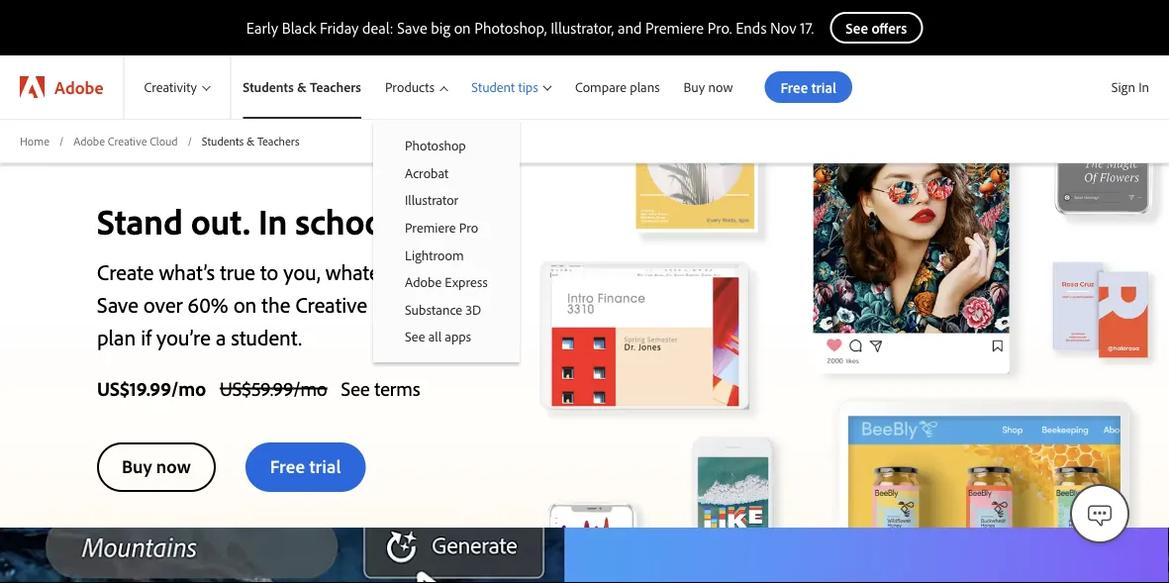 Task type: vqa. For each thing, say whether or not it's contained in the screenshot.
ADOBE LIFE BLOG link
no



Task type: describe. For each thing, give the bounding box(es) containing it.
compare plans
[[575, 78, 660, 96]]

adobe link
[[0, 55, 123, 119]]

home
[[20, 133, 49, 148]]

to
[[260, 258, 278, 285]]

1 horizontal spatial &
[[297, 78, 307, 96]]

student.
[[231, 323, 302, 351]]

/mo for us$ 59 . 99 /mo
[[294, 375, 327, 400]]

premiere pro link
[[373, 214, 520, 241]]

substance 3d link
[[373, 296, 520, 323]]

stand out. in school or out.
[[97, 198, 501, 243]]

see terms link
[[341, 375, 420, 400]]

and
[[618, 18, 642, 38]]

59
[[252, 375, 270, 400]]

products
[[385, 78, 435, 96]]

0 vertical spatial on
[[454, 18, 471, 38]]

1 horizontal spatial premiere
[[646, 18, 704, 38]]

deal:
[[362, 18, 394, 38]]

over 60%
[[144, 290, 229, 318]]

see all apps
[[405, 328, 471, 345]]

adobe for adobe express
[[405, 273, 442, 291]]

you,
[[283, 258, 321, 285]]

adobe creative cloud link
[[73, 133, 178, 149]]

1 vertical spatial students & teachers
[[202, 133, 300, 148]]

see for see all apps
[[405, 328, 425, 345]]

see terms
[[341, 375, 420, 400]]

compare
[[575, 78, 627, 96]]

adobe for adobe
[[54, 76, 103, 98]]

big
[[431, 18, 451, 38]]

1 vertical spatial buy
[[122, 454, 152, 478]]

illustrator link
[[373, 186, 520, 214]]

0 vertical spatial buy now link
[[672, 55, 745, 119]]

photoshop link
[[373, 132, 520, 159]]

adobe creative cloud
[[73, 133, 178, 148]]

1 horizontal spatial buy now
[[684, 78, 733, 96]]

us$ for 59
[[220, 375, 252, 400]]

us$ 59 . 99 /mo
[[220, 375, 327, 400]]

in inside button
[[1139, 78, 1150, 96]]

0 vertical spatial cloud
[[150, 133, 178, 148]]

terms
[[375, 375, 420, 400]]

1 vertical spatial now
[[156, 454, 191, 478]]

0 horizontal spatial creative
[[108, 133, 147, 148]]

0 vertical spatial now
[[708, 78, 733, 96]]

photoshop
[[405, 137, 466, 154]]

sign in button
[[1108, 70, 1154, 104]]

0 vertical spatial save
[[397, 18, 427, 38]]

express
[[445, 273, 488, 291]]

1 vertical spatial students
[[202, 133, 244, 148]]

home link
[[20, 133, 49, 149]]

creative inside create what's true to you, whatever you're into. save over 60% on the creative cloud all apps plan if you're a student.
[[295, 290, 368, 318]]

adobe express link
[[373, 268, 520, 296]]

illustrator,
[[551, 18, 614, 38]]

illustrator
[[405, 191, 459, 209]]

1 vertical spatial in
[[258, 198, 287, 243]]

students & teachers link
[[231, 55, 373, 119]]

plan
[[97, 323, 136, 351]]

1 vertical spatial buy now link
[[97, 442, 216, 492]]

0 vertical spatial students
[[243, 78, 294, 96]]

2 out. from the left
[[442, 198, 501, 243]]

19
[[130, 375, 146, 400]]

adobe express
[[405, 273, 488, 291]]

us$ 19 . 99 /mo
[[97, 375, 206, 400]]

all
[[428, 328, 442, 345]]

0 horizontal spatial premiere
[[405, 219, 456, 236]]

photoshop,
[[475, 18, 547, 38]]

true
[[220, 258, 255, 285]]

regularly at us$59.99 per month per license element
[[220, 375, 327, 400]]

0 horizontal spatial you're
[[156, 323, 211, 351]]

a
[[216, 323, 226, 351]]

if
[[141, 323, 151, 351]]

creativity button
[[124, 55, 230, 119]]

on inside create what's true to you, whatever you're into. save over 60% on the creative cloud all apps plan if you're a student.
[[234, 290, 257, 318]]

1 horizontal spatial buy
[[684, 78, 705, 96]]

group containing photoshop
[[373, 119, 520, 362]]



Task type: locate. For each thing, give the bounding box(es) containing it.
pro
[[459, 219, 478, 236]]

create
[[97, 258, 154, 285]]

0 vertical spatial buy
[[684, 78, 705, 96]]

early black friday deal: save big on photoshop, illustrator, and premiere pro. ends nov 17.
[[246, 18, 814, 38]]

apps
[[445, 328, 471, 345]]

0 horizontal spatial see
[[341, 375, 370, 400]]

cloud left all
[[373, 290, 424, 318]]

us$ for 19
[[97, 375, 130, 400]]

creative down you,
[[295, 290, 368, 318]]

trial
[[309, 454, 341, 478]]

apps
[[457, 290, 502, 318]]

1 horizontal spatial out.
[[442, 198, 501, 243]]

0 horizontal spatial cloud
[[150, 133, 178, 148]]

1 . from the left
[[146, 375, 150, 400]]

0 horizontal spatial &
[[247, 133, 255, 148]]

premiere pro
[[405, 219, 478, 236]]

whatever
[[326, 258, 408, 285]]

teachers
[[310, 78, 361, 96], [257, 133, 300, 148]]

99 for 59
[[273, 375, 294, 400]]

products button
[[373, 55, 460, 119]]

buy now down pro.
[[684, 78, 733, 96]]

2 /mo from the left
[[294, 375, 327, 400]]

0 horizontal spatial 99
[[150, 375, 171, 400]]

1 horizontal spatial /mo
[[294, 375, 327, 400]]

1 vertical spatial teachers
[[257, 133, 300, 148]]

school
[[296, 198, 394, 243]]

0 vertical spatial in
[[1139, 78, 1150, 96]]

& down black
[[297, 78, 307, 96]]

0 vertical spatial buy now
[[684, 78, 733, 96]]

adobe up substance
[[405, 273, 442, 291]]

1 vertical spatial buy now
[[122, 454, 191, 478]]

99 right 19
[[150, 375, 171, 400]]

&
[[297, 78, 307, 96], [247, 133, 255, 148]]

1 vertical spatial save
[[97, 290, 139, 318]]

on left the on the left of page
[[234, 290, 257, 318]]

into.
[[472, 258, 510, 285]]

0 horizontal spatial out.
[[191, 198, 250, 243]]

0 vertical spatial adobe
[[54, 76, 103, 98]]

. down student. on the left bottom of page
[[270, 375, 273, 400]]

1 horizontal spatial cloud
[[373, 290, 424, 318]]

teachers down students & teachers link
[[257, 133, 300, 148]]

99 for 19
[[150, 375, 171, 400]]

see left "terms"
[[341, 375, 370, 400]]

1 horizontal spatial on
[[454, 18, 471, 38]]

ends
[[736, 18, 767, 38]]

student tips button
[[460, 55, 563, 119]]

1 horizontal spatial 99
[[273, 375, 294, 400]]

0 vertical spatial premiere
[[646, 18, 704, 38]]

what's
[[159, 258, 215, 285]]

0 horizontal spatial us$
[[97, 375, 130, 400]]

now down us$19.99 per month per license element
[[156, 454, 191, 478]]

. for 59
[[270, 375, 273, 400]]

plans
[[630, 78, 660, 96]]

see for see terms
[[341, 375, 370, 400]]

1 horizontal spatial now
[[708, 78, 733, 96]]

1 vertical spatial creative
[[295, 290, 368, 318]]

0 horizontal spatial in
[[258, 198, 287, 243]]

us$ down plan
[[97, 375, 130, 400]]

buy right the plans
[[684, 78, 705, 96]]

1 horizontal spatial in
[[1139, 78, 1150, 96]]

cloud down creativity
[[150, 133, 178, 148]]

. down the if
[[146, 375, 150, 400]]

0 horizontal spatial buy
[[122, 454, 152, 478]]

students & teachers down black
[[243, 78, 361, 96]]

creative down creativity
[[108, 133, 147, 148]]

friday
[[320, 18, 359, 38]]

1 vertical spatial see
[[341, 375, 370, 400]]

create what's true to you, whatever you're into. save over 60% on the creative cloud all apps plan if you're a student.
[[97, 258, 510, 351]]

3d
[[466, 301, 481, 318]]

us$ down a
[[220, 375, 252, 400]]

sign in
[[1112, 78, 1150, 96]]

free trial link
[[245, 442, 366, 492]]

cloud
[[150, 133, 178, 148], [373, 290, 424, 318]]

acrobat link
[[373, 159, 520, 186]]

0 horizontal spatial .
[[146, 375, 150, 400]]

17.
[[800, 18, 814, 38]]

buy now link down pro.
[[672, 55, 745, 119]]

1 vertical spatial on
[[234, 290, 257, 318]]

lightroom
[[405, 246, 464, 263]]

early
[[246, 18, 278, 38]]

2 . from the left
[[270, 375, 273, 400]]

.
[[146, 375, 150, 400], [270, 375, 273, 400]]

see all apps link
[[373, 323, 520, 350]]

pro.
[[708, 18, 732, 38]]

on right big
[[454, 18, 471, 38]]

premiere right 'and'
[[646, 18, 704, 38]]

or
[[402, 198, 434, 243]]

now down pro.
[[708, 78, 733, 96]]

premiere down illustrator
[[405, 219, 456, 236]]

group
[[373, 119, 520, 362]]

save up plan
[[97, 290, 139, 318]]

1 /mo from the left
[[171, 375, 206, 400]]

1 horizontal spatial save
[[397, 18, 427, 38]]

substance 3d
[[405, 301, 481, 318]]

2 us$ from the left
[[220, 375, 252, 400]]

students & teachers
[[243, 78, 361, 96], [202, 133, 300, 148]]

out.
[[191, 198, 250, 243], [442, 198, 501, 243]]

0 vertical spatial creative
[[108, 133, 147, 148]]

see left all
[[405, 328, 425, 345]]

1 horizontal spatial creative
[[295, 290, 368, 318]]

in
[[1139, 78, 1150, 96], [258, 198, 287, 243]]

0 horizontal spatial on
[[234, 290, 257, 318]]

buy
[[684, 78, 705, 96], [122, 454, 152, 478]]

/mo
[[171, 375, 206, 400], [294, 375, 327, 400]]

1 horizontal spatial teachers
[[310, 78, 361, 96]]

0 horizontal spatial teachers
[[257, 133, 300, 148]]

sign
[[1112, 78, 1136, 96]]

teachers down friday
[[310, 78, 361, 96]]

1 horizontal spatial you're
[[413, 258, 467, 285]]

1 99 from the left
[[150, 375, 171, 400]]

tips
[[518, 78, 538, 96]]

1 vertical spatial cloud
[[373, 290, 424, 318]]

cloud inside create what's true to you, whatever you're into. save over 60% on the creative cloud all apps plan if you're a student.
[[373, 290, 424, 318]]

stand
[[97, 198, 183, 243]]

. for 19
[[146, 375, 150, 400]]

0 vertical spatial teachers
[[310, 78, 361, 96]]

student tips
[[472, 78, 538, 96]]

1 us$ from the left
[[97, 375, 130, 400]]

save
[[397, 18, 427, 38], [97, 290, 139, 318]]

black
[[282, 18, 316, 38]]

all
[[429, 290, 452, 318]]

1 vertical spatial adobe
[[73, 133, 105, 148]]

in up to
[[258, 198, 287, 243]]

buy down 19
[[122, 454, 152, 478]]

substance
[[405, 301, 462, 318]]

0 horizontal spatial /mo
[[171, 375, 206, 400]]

1 vertical spatial premiere
[[405, 219, 456, 236]]

acrobat
[[405, 164, 449, 181]]

1 horizontal spatial buy now link
[[672, 55, 745, 119]]

1 horizontal spatial us$
[[220, 375, 252, 400]]

lightroom link
[[373, 241, 520, 268]]

99
[[150, 375, 171, 400], [273, 375, 294, 400]]

2 99 from the left
[[273, 375, 294, 400]]

the
[[262, 290, 290, 318]]

free
[[270, 454, 305, 478]]

0 vertical spatial &
[[297, 78, 307, 96]]

1 horizontal spatial .
[[270, 375, 273, 400]]

buy now link down us$19.99 per month per license element
[[97, 442, 216, 492]]

students & teachers down students & teachers link
[[202, 133, 300, 148]]

us$
[[97, 375, 130, 400], [220, 375, 252, 400]]

0 vertical spatial students & teachers
[[243, 78, 361, 96]]

buy now down us$19.99 per month per license element
[[122, 454, 191, 478]]

adobe right home
[[73, 133, 105, 148]]

you're
[[413, 258, 467, 285], [156, 323, 211, 351]]

in right sign
[[1139, 78, 1150, 96]]

creativity
[[144, 78, 197, 96]]

adobe up adobe creative cloud
[[54, 76, 103, 98]]

save inside create what's true to you, whatever you're into. save over 60% on the creative cloud all apps plan if you're a student.
[[97, 290, 139, 318]]

99 right '59'
[[273, 375, 294, 400]]

compare plans link
[[563, 55, 672, 119]]

save left big
[[397, 18, 427, 38]]

/mo for us$ 19 . 99 /mo
[[171, 375, 206, 400]]

students down early
[[243, 78, 294, 96]]

free trial
[[270, 454, 341, 478]]

0 vertical spatial see
[[405, 328, 425, 345]]

1 horizontal spatial see
[[405, 328, 425, 345]]

student
[[472, 78, 515, 96]]

& down students & teachers link
[[247, 133, 255, 148]]

buy now
[[684, 78, 733, 96], [122, 454, 191, 478]]

0 horizontal spatial buy now
[[122, 454, 191, 478]]

/mo right 19
[[171, 375, 206, 400]]

creative
[[108, 133, 147, 148], [295, 290, 368, 318]]

students down creativity dropdown button
[[202, 133, 244, 148]]

1 out. from the left
[[191, 198, 250, 243]]

nov
[[770, 18, 797, 38]]

0 horizontal spatial buy now link
[[97, 442, 216, 492]]

/mo right '59'
[[294, 375, 327, 400]]

buy now link
[[672, 55, 745, 119], [97, 442, 216, 492]]

1 vertical spatial &
[[247, 133, 255, 148]]

premiere
[[646, 18, 704, 38], [405, 219, 456, 236]]

1 vertical spatial you're
[[156, 323, 211, 351]]

0 horizontal spatial now
[[156, 454, 191, 478]]

adobe for adobe creative cloud
[[73, 133, 105, 148]]

2 vertical spatial adobe
[[405, 273, 442, 291]]

0 horizontal spatial save
[[97, 290, 139, 318]]

us$19.99 per month per license element
[[97, 375, 206, 400]]

students
[[243, 78, 294, 96], [202, 133, 244, 148]]

0 vertical spatial you're
[[413, 258, 467, 285]]



